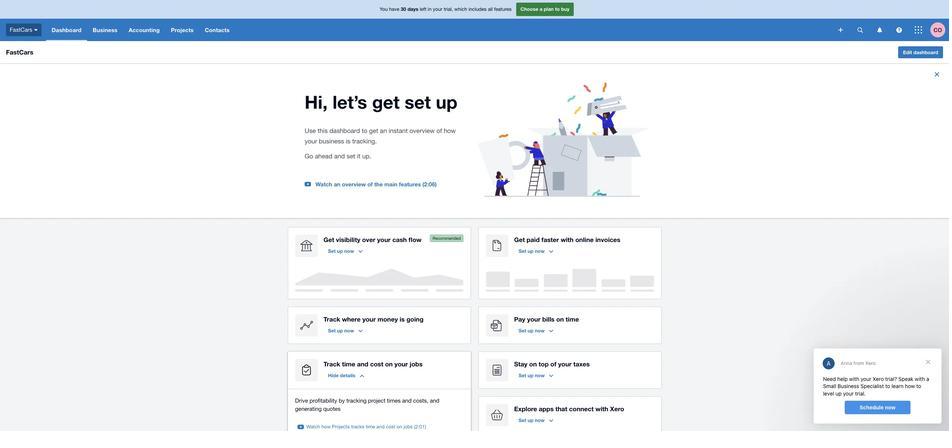 Task type: locate. For each thing, give the bounding box(es) containing it.
drive
[[295, 398, 308, 404]]

get
[[372, 91, 400, 113], [369, 127, 378, 135]]

0 vertical spatial an
[[380, 127, 387, 135]]

dashboard up business
[[330, 127, 360, 135]]

cost
[[370, 360, 383, 368], [386, 424, 395, 430]]

cartoon office workers image
[[477, 83, 650, 197]]

time
[[566, 315, 579, 323], [342, 360, 355, 368], [366, 424, 375, 430]]

choose a plan to buy
[[521, 6, 570, 12]]

apps
[[539, 405, 554, 413]]

0 vertical spatial time
[[566, 315, 579, 323]]

0 vertical spatial get
[[372, 91, 400, 113]]

set up instant
[[405, 91, 431, 113]]

up for explore
[[528, 417, 534, 423]]

watch how projects tracks time and cost on jobs (2:01) link
[[306, 423, 426, 431]]

1 vertical spatial set
[[347, 153, 355, 160]]

now
[[344, 248, 354, 254], [535, 248, 545, 254], [344, 328, 354, 334], [535, 328, 545, 334], [535, 373, 545, 379], [535, 417, 545, 423]]

0 vertical spatial of
[[437, 127, 442, 135]]

now for stay on top of your taxes
[[535, 373, 545, 379]]

projects
[[171, 27, 194, 33], [332, 424, 350, 430]]

is left tracking. at the top of the page
[[346, 138, 350, 145]]

dialog
[[814, 349, 942, 424]]

1 vertical spatial watch
[[306, 424, 320, 430]]

0 horizontal spatial how
[[321, 424, 331, 430]]

set up now button down where
[[324, 325, 367, 337]]

set up now down stay
[[519, 373, 545, 379]]

1 vertical spatial dashboard
[[330, 127, 360, 135]]

0 horizontal spatial cost
[[370, 360, 383, 368]]

on up times
[[385, 360, 393, 368]]

track where your money is going
[[324, 315, 424, 323]]

projects left tracks at the bottom left of page
[[332, 424, 350, 430]]

get up instant
[[372, 91, 400, 113]]

0 vertical spatial set
[[405, 91, 431, 113]]

set for get
[[405, 91, 431, 113]]

1 horizontal spatial with
[[596, 405, 608, 413]]

0 vertical spatial track
[[324, 315, 340, 323]]

features right all
[[494, 6, 512, 12]]

set down pay
[[519, 328, 526, 334]]

2 vertical spatial time
[[366, 424, 375, 430]]

1 vertical spatial track
[[324, 360, 340, 368]]

0 vertical spatial overview
[[410, 127, 435, 135]]

now down "paid"
[[535, 248, 545, 254]]

a
[[540, 6, 543, 12]]

fastcars
[[10, 26, 32, 33], [6, 48, 33, 56]]

xero
[[610, 405, 624, 413]]

set up now
[[328, 248, 354, 254], [519, 248, 545, 254], [328, 328, 354, 334], [519, 328, 545, 334], [519, 373, 545, 379], [519, 417, 545, 423]]

close image
[[931, 68, 943, 80]]

edit
[[903, 49, 912, 55]]

stay on top of your taxes
[[514, 360, 590, 368]]

0 horizontal spatial with
[[561, 236, 574, 244]]

overview right instant
[[410, 127, 435, 135]]

time right tracks at the bottom left of page
[[366, 424, 375, 430]]

1 get from the left
[[324, 236, 334, 244]]

0 horizontal spatial is
[[346, 138, 350, 145]]

0 vertical spatial how
[[444, 127, 456, 135]]

an
[[380, 127, 387, 135], [334, 181, 340, 188]]

track for track time and cost on your jobs
[[324, 360, 340, 368]]

features
[[494, 6, 512, 12], [399, 181, 421, 188]]

an down 'go ahead and set it up.'
[[334, 181, 340, 188]]

0 horizontal spatial get
[[324, 236, 334, 244]]

jobs
[[410, 360, 423, 368], [404, 424, 413, 430]]

co button
[[930, 19, 949, 41]]

track left where
[[324, 315, 340, 323]]

1 vertical spatial get
[[369, 127, 378, 135]]

track time and cost on your jobs
[[324, 360, 423, 368]]

1 horizontal spatial to
[[555, 6, 560, 12]]

1 horizontal spatial an
[[380, 127, 387, 135]]

set down stay
[[519, 373, 526, 379]]

1 horizontal spatial time
[[366, 424, 375, 430]]

on
[[556, 315, 564, 323], [385, 360, 393, 368], [529, 360, 537, 368], [397, 424, 402, 430]]

set up now button for get paid faster with online invoices
[[514, 245, 558, 257]]

0 horizontal spatial features
[[399, 181, 421, 188]]

projects left contacts
[[171, 27, 194, 33]]

left
[[420, 6, 426, 12]]

bills icon image
[[486, 314, 508, 337]]

choose
[[521, 6, 538, 12]]

stay
[[514, 360, 528, 368]]

0 horizontal spatial projects
[[171, 27, 194, 33]]

1 vertical spatial time
[[342, 360, 355, 368]]

set for explore apps that connect with xero
[[519, 417, 526, 423]]

1 track from the top
[[324, 315, 340, 323]]

and inside watch how projects tracks time and cost on jobs (2:01) link
[[376, 424, 385, 430]]

features right main
[[399, 181, 421, 188]]

1 vertical spatial with
[[596, 405, 608, 413]]

hi, let's get set up
[[305, 91, 458, 113]]

0 vertical spatial fastcars
[[10, 26, 32, 33]]

set up now down where
[[328, 328, 354, 334]]

and right tracks at the bottom left of page
[[376, 424, 385, 430]]

banner containing co
[[0, 0, 949, 41]]

up for stay
[[528, 373, 534, 379]]

your right where
[[362, 315, 376, 323]]

projects inside dropdown button
[[171, 27, 194, 33]]

set up now button down explore
[[514, 414, 558, 426]]

0 horizontal spatial of
[[367, 181, 373, 188]]

svg image
[[915, 26, 922, 34], [857, 27, 863, 33], [896, 27, 902, 33], [839, 28, 843, 32], [34, 29, 38, 31]]

set up now button down pay your bills on time
[[514, 325, 558, 337]]

set
[[405, 91, 431, 113], [347, 153, 355, 160]]

is
[[346, 138, 350, 145], [400, 315, 405, 323]]

1 horizontal spatial overview
[[410, 127, 435, 135]]

up for track
[[337, 328, 343, 334]]

time up details
[[342, 360, 355, 368]]

of for stay on top of your taxes
[[550, 360, 556, 368]]

this
[[318, 127, 328, 135]]

1 vertical spatial to
[[362, 127, 367, 135]]

2 track from the top
[[324, 360, 340, 368]]

to inside use this dashboard to get an instant overview of how your business is tracking.
[[362, 127, 367, 135]]

dashboard
[[52, 27, 81, 33]]

to inside banner
[[555, 6, 560, 12]]

overview left the
[[342, 181, 366, 188]]

2 get from the left
[[514, 236, 525, 244]]

1 horizontal spatial get
[[514, 236, 525, 244]]

1 vertical spatial an
[[334, 181, 340, 188]]

set right invoices icon
[[519, 248, 526, 254]]

1 vertical spatial how
[[321, 424, 331, 430]]

0 horizontal spatial to
[[362, 127, 367, 135]]

get up tracking. at the top of the page
[[369, 127, 378, 135]]

set up now down "paid"
[[519, 248, 545, 254]]

get for get visibility over your cash flow
[[324, 236, 334, 244]]

banking icon image
[[295, 235, 318, 257]]

invoices
[[596, 236, 620, 244]]

your right in
[[433, 6, 442, 12]]

to
[[555, 6, 560, 12], [362, 127, 367, 135]]

your
[[433, 6, 442, 12], [305, 138, 317, 145], [377, 236, 391, 244], [362, 315, 376, 323], [527, 315, 541, 323], [395, 360, 408, 368], [558, 360, 572, 368]]

get
[[324, 236, 334, 244], [514, 236, 525, 244]]

2 horizontal spatial time
[[566, 315, 579, 323]]

set up now down explore
[[519, 417, 545, 423]]

to left buy
[[555, 6, 560, 12]]

co
[[934, 26, 942, 33]]

1 vertical spatial features
[[399, 181, 421, 188]]

0 vertical spatial to
[[555, 6, 560, 12]]

set right track money icon
[[328, 328, 336, 334]]

banner
[[0, 0, 949, 41]]

watch down ahead
[[316, 181, 332, 188]]

set up now button for explore apps that connect with xero
[[514, 414, 558, 426]]

now down the top
[[535, 373, 545, 379]]

dashboard right the edit
[[914, 49, 938, 55]]

1 vertical spatial jobs
[[404, 424, 413, 430]]

explore
[[514, 405, 537, 413]]

0 horizontal spatial dashboard
[[330, 127, 360, 135]]

0 horizontal spatial set
[[347, 153, 355, 160]]

1 horizontal spatial features
[[494, 6, 512, 12]]

on right bills
[[556, 315, 564, 323]]

with right faster
[[561, 236, 574, 244]]

pay your bills on time
[[514, 315, 579, 323]]

get left visibility
[[324, 236, 334, 244]]

set down explore
[[519, 417, 526, 423]]

your down use on the left top of page
[[305, 138, 317, 145]]

hi,
[[305, 91, 328, 113]]

drive profitability by tracking project times and costs, and generating quotes
[[295, 398, 439, 412]]

on inside watch how projects tracks time and cost on jobs (2:01) link
[[397, 424, 402, 430]]

1 vertical spatial overview
[[342, 181, 366, 188]]

jobs up costs,
[[410, 360, 423, 368]]

1 horizontal spatial set
[[405, 91, 431, 113]]

add-ons icon image
[[486, 404, 508, 426]]

recommended icon image
[[430, 235, 463, 242]]

1 horizontal spatial is
[[400, 315, 405, 323]]

up
[[436, 91, 458, 113], [337, 248, 343, 254], [528, 248, 534, 254], [337, 328, 343, 334], [528, 328, 534, 334], [528, 373, 534, 379], [528, 417, 534, 423]]

30
[[401, 6, 406, 12]]

set
[[328, 248, 336, 254], [519, 248, 526, 254], [328, 328, 336, 334], [519, 328, 526, 334], [519, 373, 526, 379], [519, 417, 526, 423]]

cost up project
[[370, 360, 383, 368]]

0 vertical spatial cost
[[370, 360, 383, 368]]

an left instant
[[380, 127, 387, 135]]

times
[[387, 398, 401, 404]]

dashboard
[[914, 49, 938, 55], [330, 127, 360, 135]]

generating
[[295, 406, 322, 412]]

set for stay on top of your taxes
[[519, 373, 526, 379]]

2 horizontal spatial of
[[550, 360, 556, 368]]

now down the 'apps'
[[535, 417, 545, 423]]

1 horizontal spatial how
[[444, 127, 456, 135]]

cost down times
[[386, 424, 395, 430]]

(2:01)
[[414, 424, 426, 430]]

buy
[[561, 6, 570, 12]]

taxes icon image
[[486, 359, 508, 382]]

set left the it at left
[[347, 153, 355, 160]]

2 vertical spatial of
[[550, 360, 556, 368]]

set up now button down "paid"
[[514, 245, 558, 257]]

projects icon image
[[295, 359, 318, 382]]

up for pay
[[528, 328, 534, 334]]

bills
[[542, 315, 555, 323]]

overview
[[410, 127, 435, 135], [342, 181, 366, 188]]

watch down generating at bottom left
[[306, 424, 320, 430]]

set up now button down the top
[[514, 370, 558, 382]]

it
[[357, 153, 360, 160]]

svg image
[[877, 27, 882, 33]]

1 vertical spatial projects
[[332, 424, 350, 430]]

to up tracking. at the top of the page
[[362, 127, 367, 135]]

1 vertical spatial cost
[[386, 424, 395, 430]]

of
[[437, 127, 442, 135], [367, 181, 373, 188], [550, 360, 556, 368]]

ahead
[[315, 153, 332, 160]]

now down where
[[344, 328, 354, 334]]

set up now for track where your money is going
[[328, 328, 354, 334]]

set up now down pay
[[519, 328, 545, 334]]

with
[[561, 236, 574, 244], [596, 405, 608, 413]]

1 horizontal spatial projects
[[332, 424, 350, 430]]

jobs left (2:01)
[[404, 424, 413, 430]]

1 horizontal spatial of
[[437, 127, 442, 135]]

0 vertical spatial dashboard
[[914, 49, 938, 55]]

with left xero
[[596, 405, 608, 413]]

on left (2:01)
[[397, 424, 402, 430]]

track up hide on the left of the page
[[324, 360, 340, 368]]

0 vertical spatial is
[[346, 138, 350, 145]]

0 vertical spatial projects
[[171, 27, 194, 33]]

1 vertical spatial of
[[367, 181, 373, 188]]

0 vertical spatial features
[[494, 6, 512, 12]]

set up now for pay your bills on time
[[519, 328, 545, 334]]

set up now for explore apps that connect with xero
[[519, 417, 545, 423]]

time right bills
[[566, 315, 579, 323]]

is left going
[[400, 315, 405, 323]]

now down pay your bills on time
[[535, 328, 545, 334]]

set up now button for pay your bills on time
[[514, 325, 558, 337]]

watch
[[316, 181, 332, 188], [306, 424, 320, 430]]

that
[[556, 405, 567, 413]]

your inside use this dashboard to get an instant overview of how your business is tracking.
[[305, 138, 317, 145]]

where
[[342, 315, 361, 323]]

get left "paid"
[[514, 236, 525, 244]]

0 vertical spatial watch
[[316, 181, 332, 188]]

overview inside use this dashboard to get an instant overview of how your business is tracking.
[[410, 127, 435, 135]]

1 horizontal spatial dashboard
[[914, 49, 938, 55]]



Task type: vqa. For each thing, say whether or not it's contained in the screenshot.
Watch
yes



Task type: describe. For each thing, give the bounding box(es) containing it.
business button
[[87, 19, 123, 41]]

top
[[539, 360, 549, 368]]

let's
[[333, 91, 367, 113]]

pay
[[514, 315, 525, 323]]

you
[[380, 6, 388, 12]]

an inside use this dashboard to get an instant overview of how your business is tracking.
[[380, 127, 387, 135]]

you have 30 days left in your trial, which includes all features
[[380, 6, 512, 12]]

now for explore apps that connect with xero
[[535, 417, 545, 423]]

your up times
[[395, 360, 408, 368]]

set up now down visibility
[[328, 248, 354, 254]]

time for tracks
[[366, 424, 375, 430]]

set for get paid faster with online invoices
[[519, 248, 526, 254]]

svg image inside fastcars popup button
[[34, 29, 38, 31]]

cash
[[392, 236, 407, 244]]

(2:06)
[[422, 181, 437, 188]]

set for track where your money is going
[[328, 328, 336, 334]]

set for pay your bills on time
[[519, 328, 526, 334]]

the
[[374, 181, 383, 188]]

all
[[488, 6, 493, 12]]

your right over
[[377, 236, 391, 244]]

and right costs,
[[430, 398, 439, 404]]

banking preview line graph image
[[295, 269, 463, 292]]

go
[[305, 153, 313, 160]]

which
[[454, 6, 467, 12]]

get for get paid faster with online invoices
[[514, 236, 525, 244]]

quotes
[[323, 406, 341, 412]]

0 vertical spatial jobs
[[410, 360, 423, 368]]

main
[[384, 181, 397, 188]]

your right pay
[[527, 315, 541, 323]]

hide details
[[328, 373, 355, 379]]

over
[[362, 236, 375, 244]]

invoices preview bar graph image
[[486, 269, 654, 292]]

project
[[368, 398, 386, 404]]

and up hide details button
[[357, 360, 368, 368]]

includes
[[469, 6, 487, 12]]

of inside use this dashboard to get an instant overview of how your business is tracking.
[[437, 127, 442, 135]]

business
[[319, 138, 344, 145]]

paid
[[527, 236, 540, 244]]

explore apps that connect with xero
[[514, 405, 624, 413]]

tracks
[[351, 424, 364, 430]]

your left taxes
[[558, 360, 572, 368]]

set for and
[[347, 153, 355, 160]]

online
[[575, 236, 594, 244]]

now for get paid faster with online invoices
[[535, 248, 545, 254]]

dashboard inside use this dashboard to get an instant overview of how your business is tracking.
[[330, 127, 360, 135]]

use
[[305, 127, 316, 135]]

your inside you have 30 days left in your trial, which includes all features
[[433, 6, 442, 12]]

now down visibility
[[344, 248, 354, 254]]

accounting button
[[123, 19, 165, 41]]

now for track where your money is going
[[344, 328, 354, 334]]

watch an overview of the main features (2:06) button
[[316, 181, 437, 188]]

business
[[93, 27, 117, 33]]

set up now button for track where your money is going
[[324, 325, 367, 337]]

going
[[407, 315, 424, 323]]

days
[[408, 6, 418, 12]]

contacts
[[205, 27, 230, 33]]

connect
[[569, 405, 594, 413]]

0 horizontal spatial an
[[334, 181, 340, 188]]

and right times
[[402, 398, 412, 404]]

set up now for get paid faster with online invoices
[[519, 248, 545, 254]]

set up now button for stay on top of your taxes
[[514, 370, 558, 382]]

0 horizontal spatial overview
[[342, 181, 366, 188]]

track for track where your money is going
[[324, 315, 340, 323]]

to for plan
[[555, 6, 560, 12]]

projects button
[[165, 19, 199, 41]]

contacts button
[[199, 19, 235, 41]]

watch an overview of the main features (2:06)
[[316, 181, 437, 188]]

get inside use this dashboard to get an instant overview of how your business is tracking.
[[369, 127, 378, 135]]

use this dashboard to get an instant overview of how your business is tracking.
[[305, 127, 456, 145]]

get paid faster with online invoices
[[514, 236, 620, 244]]

in
[[428, 6, 432, 12]]

invoices icon image
[[486, 235, 508, 257]]

have
[[389, 6, 399, 12]]

1 vertical spatial is
[[400, 315, 405, 323]]

now for pay your bills on time
[[535, 328, 545, 334]]

on left the top
[[529, 360, 537, 368]]

features inside you have 30 days left in your trial, which includes all features
[[494, 6, 512, 12]]

go ahead and set it up.
[[305, 153, 371, 160]]

watch how projects tracks time and cost on jobs (2:01)
[[306, 424, 426, 430]]

watch for watch an overview of the main features (2:06)
[[316, 181, 332, 188]]

how inside watch how projects tracks time and cost on jobs (2:01) link
[[321, 424, 331, 430]]

fastcars button
[[0, 19, 46, 41]]

edit dashboard button
[[898, 46, 943, 58]]

up for get
[[528, 248, 534, 254]]

to for dashboard
[[362, 127, 367, 135]]

tracking
[[346, 398, 367, 404]]

trial,
[[444, 6, 453, 12]]

of for watch an overview of the main features (2:06)
[[367, 181, 373, 188]]

dashboard inside "button"
[[914, 49, 938, 55]]

up.
[[362, 153, 371, 160]]

time for on
[[566, 315, 579, 323]]

accounting
[[129, 27, 160, 33]]

faster
[[542, 236, 559, 244]]

1 horizontal spatial cost
[[386, 424, 395, 430]]

details
[[340, 373, 355, 379]]

0 vertical spatial with
[[561, 236, 574, 244]]

0 horizontal spatial time
[[342, 360, 355, 368]]

watch for watch how projects tracks time and cost on jobs (2:01)
[[306, 424, 320, 430]]

tracking.
[[352, 138, 377, 145]]

dashboard link
[[46, 19, 87, 41]]

1 vertical spatial fastcars
[[6, 48, 33, 56]]

hide details button
[[324, 370, 368, 382]]

and right ahead
[[334, 153, 345, 160]]

is inside use this dashboard to get an instant overview of how your business is tracking.
[[346, 138, 350, 145]]

plan
[[544, 6, 554, 12]]

costs,
[[413, 398, 428, 404]]

set right banking icon
[[328, 248, 336, 254]]

by
[[339, 398, 345, 404]]

flow
[[409, 236, 422, 244]]

set up now for stay on top of your taxes
[[519, 373, 545, 379]]

taxes
[[573, 360, 590, 368]]

edit dashboard
[[903, 49, 938, 55]]

get visibility over your cash flow
[[324, 236, 422, 244]]

profitability
[[310, 398, 337, 404]]

fastcars inside popup button
[[10, 26, 32, 33]]

money
[[378, 315, 398, 323]]

hide
[[328, 373, 339, 379]]

track money icon image
[[295, 314, 318, 337]]

how inside use this dashboard to get an instant overview of how your business is tracking.
[[444, 127, 456, 135]]

visibility
[[336, 236, 360, 244]]

set up now button down visibility
[[324, 245, 367, 257]]

instant
[[389, 127, 408, 135]]



